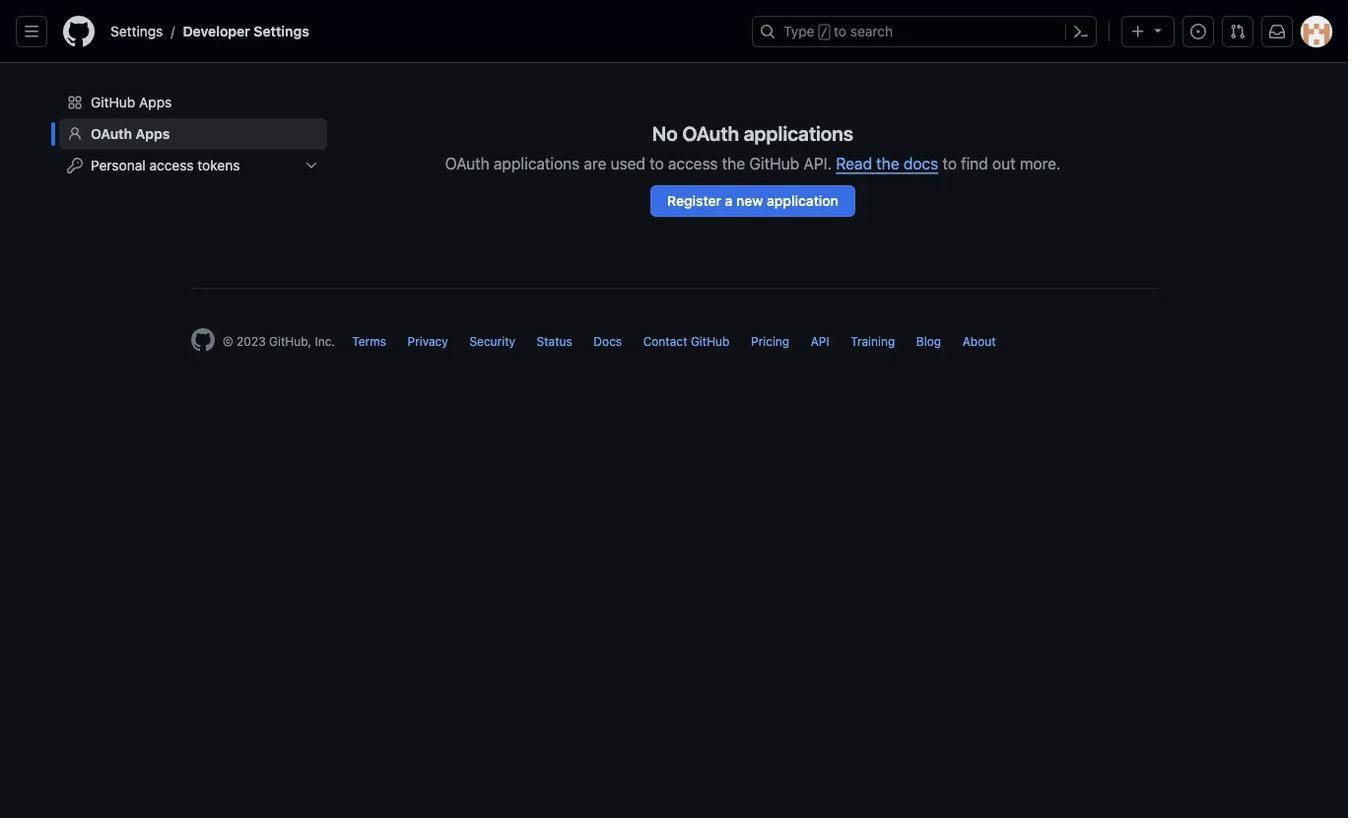 Task type: locate. For each thing, give the bounding box(es) containing it.
access
[[668, 154, 718, 173], [149, 157, 194, 174]]

more.
[[1020, 154, 1061, 173]]

training link
[[851, 334, 896, 348]]

to left find
[[943, 154, 957, 173]]

2 horizontal spatial to
[[943, 154, 957, 173]]

/ left "developer"
[[171, 23, 175, 39]]

0 horizontal spatial to
[[650, 154, 664, 173]]

register
[[668, 193, 722, 209]]

application
[[767, 193, 839, 209]]

access inside no oauth applications oauth applications are used to access the github api. read the docs to find out more.
[[668, 154, 718, 173]]

1 vertical spatial github
[[750, 154, 800, 173]]

triangle down image
[[1151, 22, 1166, 38]]

oauth
[[683, 121, 740, 144], [91, 126, 132, 142], [445, 154, 490, 173]]

github
[[91, 94, 135, 110], [750, 154, 800, 173], [691, 334, 730, 348]]

out
[[993, 154, 1016, 173]]

2 horizontal spatial github
[[750, 154, 800, 173]]

contact github
[[644, 334, 730, 348]]

1 horizontal spatial access
[[668, 154, 718, 173]]

github up oauth apps
[[91, 94, 135, 110]]

access up register
[[668, 154, 718, 173]]

personal access tokens button
[[59, 150, 327, 181]]

applications left are
[[494, 154, 580, 173]]

1 vertical spatial homepage image
[[191, 328, 215, 352]]

read
[[836, 154, 873, 173]]

applications up api.
[[744, 121, 854, 144]]

1 vertical spatial apps
[[136, 126, 170, 142]]

settings
[[110, 23, 163, 39], [254, 23, 309, 39]]

2 horizontal spatial oauth
[[683, 121, 740, 144]]

1 horizontal spatial /
[[821, 26, 828, 39]]

©
[[223, 334, 233, 348]]

are
[[584, 154, 607, 173]]

/
[[171, 23, 175, 39], [821, 26, 828, 39]]

2023
[[237, 334, 266, 348]]

settings / developer settings
[[110, 23, 309, 39]]

github right contact
[[691, 334, 730, 348]]

0 horizontal spatial access
[[149, 157, 194, 174]]

1 the from the left
[[722, 154, 746, 173]]

person image
[[67, 126, 83, 142]]

0 vertical spatial apps
[[139, 94, 172, 110]]

to
[[834, 23, 847, 39], [650, 154, 664, 173], [943, 154, 957, 173]]

github,
[[269, 334, 312, 348]]

api.
[[804, 154, 832, 173]]

developer settings link
[[175, 16, 317, 47]]

command palette image
[[1074, 24, 1090, 39]]

1 vertical spatial applications
[[494, 154, 580, 173]]

api link
[[811, 334, 830, 348]]

2 settings from the left
[[254, 23, 309, 39]]

the
[[722, 154, 746, 173], [877, 154, 900, 173]]

0 horizontal spatial github
[[91, 94, 135, 110]]

0 horizontal spatial the
[[722, 154, 746, 173]]

list
[[103, 16, 741, 47]]

/ right the type
[[821, 26, 828, 39]]

no oauth applications oauth applications are used to access the github api. read the docs to find out more.
[[445, 121, 1061, 173]]

register a new application
[[668, 193, 839, 209]]

oauth apps link
[[59, 118, 327, 150]]

0 vertical spatial github
[[91, 94, 135, 110]]

1 horizontal spatial homepage image
[[191, 328, 215, 352]]

1 horizontal spatial to
[[834, 23, 847, 39]]

notifications image
[[1270, 24, 1286, 39]]

1 horizontal spatial applications
[[744, 121, 854, 144]]

0 horizontal spatial settings
[[110, 23, 163, 39]]

contact github link
[[644, 334, 730, 348]]

homepage image
[[63, 16, 95, 47], [191, 328, 215, 352]]

0 horizontal spatial homepage image
[[63, 16, 95, 47]]

homepage image left ©
[[191, 328, 215, 352]]

the left docs
[[877, 154, 900, 173]]

access down oauth apps link
[[149, 157, 194, 174]]

git pull request image
[[1231, 24, 1246, 39]]

privacy
[[408, 334, 448, 348]]

no
[[653, 121, 678, 144]]

2 the from the left
[[877, 154, 900, 173]]

github apps
[[91, 94, 172, 110]]

1 horizontal spatial the
[[877, 154, 900, 173]]

1 horizontal spatial github
[[691, 334, 730, 348]]

/ for settings
[[171, 23, 175, 39]]

blog link
[[917, 334, 942, 348]]

/ inside settings / developer settings
[[171, 23, 175, 39]]

github apps link
[[59, 87, 327, 118]]

oauth apps
[[91, 126, 170, 142]]

/ inside type / to search
[[821, 26, 828, 39]]

plus image
[[1131, 24, 1147, 39]]

the up a
[[722, 154, 746, 173]]

docs
[[594, 334, 622, 348]]

applications
[[744, 121, 854, 144], [494, 154, 580, 173]]

docs
[[904, 154, 939, 173]]

homepage image left settings "link"
[[63, 16, 95, 47]]

privacy link
[[408, 334, 448, 348]]

about
[[963, 334, 997, 348]]

pricing
[[751, 334, 790, 348]]

apps image
[[67, 95, 83, 110]]

0 horizontal spatial applications
[[494, 154, 580, 173]]

0 horizontal spatial oauth
[[91, 126, 132, 142]]

1 horizontal spatial settings
[[254, 23, 309, 39]]

github up "register a new application"
[[750, 154, 800, 173]]

to right used
[[650, 154, 664, 173]]

about link
[[963, 334, 997, 348]]

settings right "developer"
[[254, 23, 309, 39]]

contact
[[644, 334, 688, 348]]

find
[[961, 154, 989, 173]]

apps up oauth apps
[[139, 94, 172, 110]]

apps
[[139, 94, 172, 110], [136, 126, 170, 142]]

0 horizontal spatial /
[[171, 23, 175, 39]]

to left search
[[834, 23, 847, 39]]

settings up github apps
[[110, 23, 163, 39]]

apps up personal access tokens
[[136, 126, 170, 142]]

status
[[537, 334, 573, 348]]



Task type: vqa. For each thing, say whether or not it's contained in the screenshot.
the left to
yes



Task type: describe. For each thing, give the bounding box(es) containing it.
read the docs link
[[836, 154, 939, 173]]

0 vertical spatial homepage image
[[63, 16, 95, 47]]

personal
[[91, 157, 146, 174]]

used
[[611, 154, 646, 173]]

© 2023 github, inc.
[[223, 334, 335, 348]]

tokens
[[197, 157, 240, 174]]

settings link
[[103, 16, 171, 47]]

a
[[725, 193, 733, 209]]

apps for oauth apps
[[136, 126, 170, 142]]

personal access tokens
[[91, 157, 240, 174]]

issue opened image
[[1191, 24, 1207, 39]]

security link
[[470, 334, 516, 348]]

training
[[851, 334, 896, 348]]

1 horizontal spatial oauth
[[445, 154, 490, 173]]

1 settings from the left
[[110, 23, 163, 39]]

security
[[470, 334, 516, 348]]

2 vertical spatial github
[[691, 334, 730, 348]]

inc.
[[315, 334, 335, 348]]

/ for type
[[821, 26, 828, 39]]

terms
[[352, 334, 387, 348]]

github inside no oauth applications oauth applications are used to access the github api. read the docs to find out more.
[[750, 154, 800, 173]]

api
[[811, 334, 830, 348]]

oauth inside oauth apps link
[[91, 126, 132, 142]]

type / to search
[[784, 23, 894, 39]]

0 vertical spatial applications
[[744, 121, 854, 144]]

apps for github apps
[[139, 94, 172, 110]]

pricing link
[[751, 334, 790, 348]]

blog
[[917, 334, 942, 348]]

register a new application link
[[651, 185, 856, 217]]

type
[[784, 23, 815, 39]]

developer
[[183, 23, 250, 39]]

terms link
[[352, 334, 387, 348]]

access inside dropdown button
[[149, 157, 194, 174]]

search
[[851, 23, 894, 39]]

new
[[737, 193, 764, 209]]

status link
[[537, 334, 573, 348]]

list containing settings / developer settings
[[103, 16, 741, 47]]

docs link
[[594, 334, 622, 348]]



